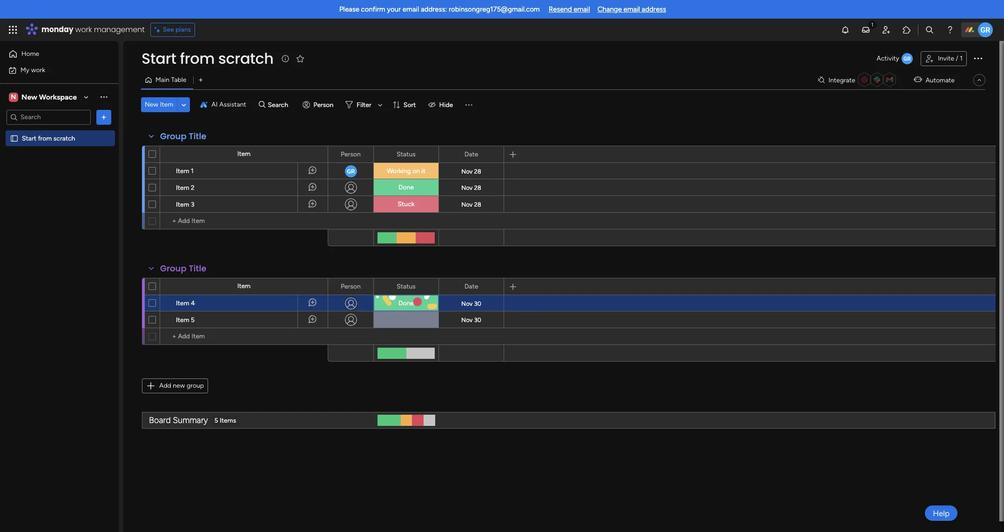 Task type: describe. For each thing, give the bounding box(es) containing it.
ai assistant button
[[197, 97, 250, 112]]

collapse board header image
[[976, 76, 984, 84]]

assistant
[[219, 101, 246, 109]]

resend email link
[[549, 5, 590, 14]]

table
[[171, 76, 187, 84]]

item 4
[[176, 300, 195, 307]]

nov for working on it
[[462, 168, 473, 175]]

change
[[598, 5, 622, 14]]

my work
[[20, 66, 45, 74]]

sort button
[[389, 97, 422, 112]]

1 email from the left
[[403, 5, 419, 14]]

v2 search image
[[259, 100, 266, 110]]

new for new item
[[145, 101, 158, 109]]

robinsongreg175@gmail.com
[[449, 5, 540, 14]]

hide
[[440, 101, 453, 109]]

date for 2nd person field from the top of the page's date field
[[465, 282, 479, 290]]

1 person field from the top
[[339, 149, 363, 160]]

date for date field corresponding to 1st person field from the top
[[465, 150, 479, 158]]

1 + add item text field from the top
[[165, 216, 324, 227]]

work for my
[[31, 66, 45, 74]]

home
[[21, 50, 39, 58]]

2 person field from the top
[[339, 282, 363, 292]]

change email address
[[598, 5, 667, 14]]

0 vertical spatial 5
[[191, 316, 195, 324]]

public board image
[[10, 134, 19, 143]]

group for 2nd person field from the top of the page
[[160, 263, 187, 274]]

options image
[[973, 53, 984, 64]]

plans
[[176, 26, 191, 34]]

start from scratch inside start from scratch list box
[[22, 134, 75, 142]]

nov for done
[[462, 184, 473, 191]]

1 inside button
[[961, 54, 963, 62]]

resend
[[549, 5, 572, 14]]

ai assistant
[[212, 101, 246, 109]]

add
[[159, 382, 171, 390]]

Search field
[[266, 98, 294, 111]]

workspace options image
[[99, 92, 109, 102]]

person for 2nd person field from the top of the page
[[341, 282, 361, 290]]

new item
[[145, 101, 173, 109]]

28 for done
[[474, 184, 482, 191]]

working
[[387, 167, 411, 175]]

title for "group title" field for 2nd person field from the top of the page
[[189, 263, 207, 274]]

invite
[[939, 54, 955, 62]]

monday
[[41, 24, 73, 35]]

date field for 1st person field from the top
[[462, 149, 481, 160]]

your
[[387, 5, 401, 14]]

inbox image
[[862, 25, 871, 34]]

add new group button
[[142, 379, 208, 394]]

sort
[[404, 101, 416, 109]]

add view image
[[199, 77, 203, 84]]

automate
[[926, 76, 955, 84]]

item 3
[[176, 201, 195, 209]]

5 items
[[215, 417, 236, 425]]

see
[[163, 26, 174, 34]]

nov 28 for stuck
[[462, 201, 482, 208]]

person inside popup button
[[314, 101, 334, 109]]

start from scratch list box
[[0, 129, 119, 272]]

2 30 from the top
[[474, 317, 482, 323]]

nov 28 for working on it
[[462, 168, 482, 175]]

invite / 1 button
[[921, 51, 967, 66]]

stuck
[[398, 200, 415, 208]]

change email address link
[[598, 5, 667, 14]]

1 30 from the top
[[474, 300, 482, 307]]

2 + add item text field from the top
[[165, 331, 324, 342]]

ai
[[212, 101, 218, 109]]

status field for 2nd person field from the top of the page
[[395, 282, 418, 292]]

email for change email address
[[624, 5, 640, 14]]

Start from scratch field
[[139, 48, 276, 69]]

see plans button
[[150, 23, 195, 37]]

main table
[[156, 76, 187, 84]]

activity button
[[873, 51, 918, 66]]

workspace image
[[9, 92, 18, 102]]

group title field for 1st person field from the top
[[158, 130, 209, 143]]

my
[[20, 66, 29, 74]]

integrate
[[829, 76, 856, 84]]

0 vertical spatial start
[[142, 48, 176, 69]]

2
[[191, 184, 195, 192]]

group title for 2nd person field from the top of the page
[[160, 263, 207, 274]]

main
[[156, 76, 170, 84]]

see plans
[[163, 26, 191, 34]]

notifications image
[[841, 25, 851, 34]]

5 nov from the top
[[462, 317, 473, 323]]

working on it
[[387, 167, 426, 175]]

4
[[191, 300, 195, 307]]

please
[[340, 5, 360, 14]]

n
[[11, 93, 16, 101]]

title for "group title" field related to 1st person field from the top
[[189, 130, 207, 142]]

summary
[[173, 415, 208, 425]]

group title field for 2nd person field from the top of the page
[[158, 263, 209, 275]]



Task type: vqa. For each thing, say whether or not it's contained in the screenshot.
Chart 1 field in the top left of the page
no



Task type: locate. For each thing, give the bounding box(es) containing it.
2 group title field from the top
[[158, 263, 209, 275]]

0 vertical spatial start from scratch
[[142, 48, 274, 69]]

nov 28
[[462, 168, 482, 175], [462, 184, 482, 191], [462, 201, 482, 208]]

1 vertical spatial person field
[[339, 282, 363, 292]]

1 vertical spatial start from scratch
[[22, 134, 75, 142]]

help
[[934, 509, 950, 518]]

3 nov 28 from the top
[[462, 201, 482, 208]]

28 for working on it
[[474, 168, 482, 175]]

1 vertical spatial date field
[[462, 282, 481, 292]]

2 nov from the top
[[462, 184, 473, 191]]

new for new workspace
[[21, 92, 37, 101]]

1
[[961, 54, 963, 62], [191, 167, 194, 175]]

arrow down image
[[375, 99, 386, 110]]

1 vertical spatial 5
[[215, 417, 218, 425]]

1 nov from the top
[[462, 168, 473, 175]]

1 vertical spatial 30
[[474, 317, 482, 323]]

1 vertical spatial start
[[22, 134, 36, 142]]

from down search in workspace field
[[38, 134, 52, 142]]

new item button
[[141, 97, 177, 112]]

help image
[[946, 25, 955, 34]]

1 nov 30 from the top
[[462, 300, 482, 307]]

1 up 2
[[191, 167, 194, 175]]

help button
[[926, 506, 958, 521]]

status
[[397, 150, 416, 158], [397, 282, 416, 290]]

work
[[75, 24, 92, 35], [31, 66, 45, 74]]

1 vertical spatial status
[[397, 282, 416, 290]]

show board description image
[[280, 54, 291, 63]]

activity
[[877, 54, 900, 62]]

dapulse integrations image
[[818, 77, 825, 84]]

5 left items
[[215, 417, 218, 425]]

filter button
[[342, 97, 386, 112]]

confirm
[[361, 5, 386, 14]]

group title field up item 4
[[158, 263, 209, 275]]

1 vertical spatial + add item text field
[[165, 331, 324, 342]]

work right my
[[31, 66, 45, 74]]

please confirm your email address: robinsongreg175@gmail.com
[[340, 5, 540, 14]]

Status field
[[395, 149, 418, 160], [395, 282, 418, 292]]

start from scratch up add view icon
[[142, 48, 274, 69]]

2 title from the top
[[189, 263, 207, 274]]

0 vertical spatial done
[[399, 184, 414, 191]]

2 vertical spatial person
[[341, 282, 361, 290]]

start from scratch
[[142, 48, 274, 69], [22, 134, 75, 142]]

title
[[189, 130, 207, 142], [189, 263, 207, 274]]

1 done from the top
[[399, 184, 414, 191]]

1 image
[[869, 19, 877, 30]]

0 horizontal spatial email
[[403, 5, 419, 14]]

30
[[474, 300, 482, 307], [474, 317, 482, 323]]

1 vertical spatial status field
[[395, 282, 418, 292]]

1 vertical spatial from
[[38, 134, 52, 142]]

0 vertical spatial work
[[75, 24, 92, 35]]

Group Title field
[[158, 130, 209, 143], [158, 263, 209, 275]]

email
[[403, 5, 419, 14], [574, 5, 590, 14], [624, 5, 640, 14]]

0 vertical spatial date
[[465, 150, 479, 158]]

status field for 1st person field from the top
[[395, 149, 418, 160]]

scratch left show board description icon
[[218, 48, 274, 69]]

2 horizontal spatial email
[[624, 5, 640, 14]]

group
[[160, 130, 187, 142], [160, 263, 187, 274]]

email right resend
[[574, 5, 590, 14]]

1 vertical spatial work
[[31, 66, 45, 74]]

2 28 from the top
[[474, 184, 482, 191]]

3 nov from the top
[[462, 201, 473, 208]]

0 vertical spatial nov 30
[[462, 300, 482, 307]]

board summary
[[149, 415, 208, 425]]

from
[[180, 48, 215, 69], [38, 134, 52, 142]]

search everything image
[[926, 25, 935, 34]]

select product image
[[8, 25, 18, 34]]

management
[[94, 24, 145, 35]]

1 vertical spatial title
[[189, 263, 207, 274]]

0 vertical spatial 30
[[474, 300, 482, 307]]

0 vertical spatial 28
[[474, 168, 482, 175]]

1 group from the top
[[160, 130, 187, 142]]

0 vertical spatial nov 28
[[462, 168, 482, 175]]

scratch
[[218, 48, 274, 69], [53, 134, 75, 142]]

2 group from the top
[[160, 263, 187, 274]]

2 done from the top
[[399, 300, 414, 307]]

work right "monday"
[[75, 24, 92, 35]]

1 vertical spatial date
[[465, 282, 479, 290]]

autopilot image
[[915, 74, 922, 86]]

1 vertical spatial group title field
[[158, 263, 209, 275]]

1 vertical spatial nov 30
[[462, 317, 482, 323]]

4 nov from the top
[[462, 300, 473, 307]]

28 for stuck
[[474, 201, 482, 208]]

start right public board image
[[22, 134, 36, 142]]

2 date field from the top
[[462, 282, 481, 292]]

greg robinson image
[[979, 22, 994, 37]]

1 vertical spatial group title
[[160, 263, 207, 274]]

workspace
[[39, 92, 77, 101]]

1 vertical spatial 1
[[191, 167, 194, 175]]

2 nov 28 from the top
[[462, 184, 482, 191]]

3
[[191, 201, 195, 209]]

2 status from the top
[[397, 282, 416, 290]]

scratch down search in workspace field
[[53, 134, 75, 142]]

1 vertical spatial group
[[160, 263, 187, 274]]

invite / 1
[[939, 54, 963, 62]]

email right your on the top
[[403, 5, 419, 14]]

0 vertical spatial person
[[314, 101, 334, 109]]

1 date field from the top
[[462, 149, 481, 160]]

start inside list box
[[22, 134, 36, 142]]

1 vertical spatial done
[[399, 300, 414, 307]]

group title field down 'angle down' icon on the top of page
[[158, 130, 209, 143]]

Date field
[[462, 149, 481, 160], [462, 282, 481, 292]]

0 vertical spatial group title field
[[158, 130, 209, 143]]

group for 1st person field from the top
[[160, 130, 187, 142]]

new
[[173, 382, 185, 390]]

1 vertical spatial 28
[[474, 184, 482, 191]]

start
[[142, 48, 176, 69], [22, 134, 36, 142]]

1 vertical spatial person
[[341, 150, 361, 158]]

1 nov 28 from the top
[[462, 168, 482, 175]]

apps image
[[903, 25, 912, 34]]

email right change in the right top of the page
[[624, 5, 640, 14]]

0 vertical spatial date field
[[462, 149, 481, 160]]

group down 'angle down' icon on the top of page
[[160, 130, 187, 142]]

person
[[314, 101, 334, 109], [341, 150, 361, 158], [341, 282, 361, 290]]

1 28 from the top
[[474, 168, 482, 175]]

1 horizontal spatial start
[[142, 48, 176, 69]]

Search in workspace field
[[20, 112, 78, 123]]

person button
[[299, 97, 339, 112]]

group title up item 4
[[160, 263, 207, 274]]

date
[[465, 150, 479, 158], [465, 282, 479, 290]]

item 2
[[176, 184, 195, 192]]

group up item 4
[[160, 263, 187, 274]]

new inside button
[[145, 101, 158, 109]]

3 28 from the top
[[474, 201, 482, 208]]

invite members image
[[882, 25, 892, 34]]

group
[[187, 382, 204, 390]]

angle down image
[[182, 101, 186, 108]]

board
[[149, 415, 171, 425]]

address:
[[421, 5, 447, 14]]

0 vertical spatial person field
[[339, 149, 363, 160]]

group title
[[160, 130, 207, 142], [160, 263, 207, 274]]

1 title from the top
[[189, 130, 207, 142]]

address
[[642, 5, 667, 14]]

new inside workspace selection element
[[21, 92, 37, 101]]

0 vertical spatial group title
[[160, 130, 207, 142]]

1 horizontal spatial start from scratch
[[142, 48, 274, 69]]

item inside button
[[160, 101, 173, 109]]

1 group title from the top
[[160, 130, 207, 142]]

0 horizontal spatial from
[[38, 134, 52, 142]]

title down the ai logo at the left of page
[[189, 130, 207, 142]]

1 horizontal spatial 1
[[961, 54, 963, 62]]

monday work management
[[41, 24, 145, 35]]

2 email from the left
[[574, 5, 590, 14]]

2 vertical spatial nov 28
[[462, 201, 482, 208]]

+ Add Item text field
[[165, 216, 324, 227], [165, 331, 324, 342]]

hide button
[[425, 97, 459, 112]]

0 horizontal spatial start from scratch
[[22, 134, 75, 142]]

0 vertical spatial title
[[189, 130, 207, 142]]

it
[[422, 167, 426, 175]]

home button
[[6, 47, 100, 61]]

from inside start from scratch list box
[[38, 134, 52, 142]]

new down main
[[145, 101, 158, 109]]

0 horizontal spatial work
[[31, 66, 45, 74]]

my work button
[[6, 63, 100, 78]]

add new group
[[159, 382, 204, 390]]

nov
[[462, 168, 473, 175], [462, 184, 473, 191], [462, 201, 473, 208], [462, 300, 473, 307], [462, 317, 473, 323]]

/
[[956, 54, 959, 62]]

from up add view icon
[[180, 48, 215, 69]]

workspace selection element
[[9, 92, 78, 103]]

0 horizontal spatial 1
[[191, 167, 194, 175]]

1 horizontal spatial scratch
[[218, 48, 274, 69]]

1 right /
[[961, 54, 963, 62]]

2 date from the top
[[465, 282, 479, 290]]

0 horizontal spatial start
[[22, 134, 36, 142]]

add to favorites image
[[296, 54, 305, 63]]

1 horizontal spatial work
[[75, 24, 92, 35]]

1 vertical spatial scratch
[[53, 134, 75, 142]]

0 vertical spatial + add item text field
[[165, 216, 324, 227]]

1 horizontal spatial new
[[145, 101, 158, 109]]

group title down 'angle down' icon on the top of page
[[160, 130, 207, 142]]

1 status from the top
[[397, 150, 416, 158]]

main table button
[[141, 73, 193, 88]]

1 group title field from the top
[[158, 130, 209, 143]]

0 vertical spatial 1
[[961, 54, 963, 62]]

3 email from the left
[[624, 5, 640, 14]]

group title for 1st person field from the top
[[160, 130, 207, 142]]

nov for stuck
[[462, 201, 473, 208]]

resend email
[[549, 5, 590, 14]]

options image
[[99, 112, 109, 122]]

1 horizontal spatial 5
[[215, 417, 218, 425]]

2 status field from the top
[[395, 282, 418, 292]]

28
[[474, 168, 482, 175], [474, 184, 482, 191], [474, 201, 482, 208]]

work inside "my work" button
[[31, 66, 45, 74]]

email for resend email
[[574, 5, 590, 14]]

1 vertical spatial nov 28
[[462, 184, 482, 191]]

5
[[191, 316, 195, 324], [215, 417, 218, 425]]

0 horizontal spatial scratch
[[53, 134, 75, 142]]

filter
[[357, 101, 372, 109]]

item 5
[[176, 316, 195, 324]]

0 horizontal spatial new
[[21, 92, 37, 101]]

date field for 2nd person field from the top of the page
[[462, 282, 481, 292]]

new
[[21, 92, 37, 101], [145, 101, 158, 109]]

0 horizontal spatial 5
[[191, 316, 195, 324]]

ai logo image
[[200, 101, 208, 109]]

1 status field from the top
[[395, 149, 418, 160]]

0 vertical spatial group
[[160, 130, 187, 142]]

1 horizontal spatial email
[[574, 5, 590, 14]]

option
[[0, 130, 119, 132]]

item 1
[[176, 167, 194, 175]]

Person field
[[339, 149, 363, 160], [339, 282, 363, 292]]

1 horizontal spatial from
[[180, 48, 215, 69]]

1 date from the top
[[465, 150, 479, 158]]

0 vertical spatial scratch
[[218, 48, 274, 69]]

nov 30
[[462, 300, 482, 307], [462, 317, 482, 323]]

menu image
[[464, 100, 474, 109]]

title up 4
[[189, 263, 207, 274]]

scratch inside list box
[[53, 134, 75, 142]]

0 vertical spatial status field
[[395, 149, 418, 160]]

on
[[413, 167, 420, 175]]

done
[[399, 184, 414, 191], [399, 300, 414, 307]]

start from scratch down search in workspace field
[[22, 134, 75, 142]]

5 down 4
[[191, 316, 195, 324]]

2 group title from the top
[[160, 263, 207, 274]]

0 vertical spatial status
[[397, 150, 416, 158]]

2 vertical spatial 28
[[474, 201, 482, 208]]

2 nov 30 from the top
[[462, 317, 482, 323]]

new workspace
[[21, 92, 77, 101]]

person for 1st person field from the top
[[341, 150, 361, 158]]

start up main
[[142, 48, 176, 69]]

0 vertical spatial from
[[180, 48, 215, 69]]

item
[[160, 101, 173, 109], [237, 150, 251, 158], [176, 167, 189, 175], [176, 184, 189, 192], [176, 201, 189, 209], [237, 282, 251, 290], [176, 300, 189, 307], [176, 316, 189, 324]]

items
[[220, 417, 236, 425]]

new right n
[[21, 92, 37, 101]]

work for monday
[[75, 24, 92, 35]]

nov 28 for done
[[462, 184, 482, 191]]



